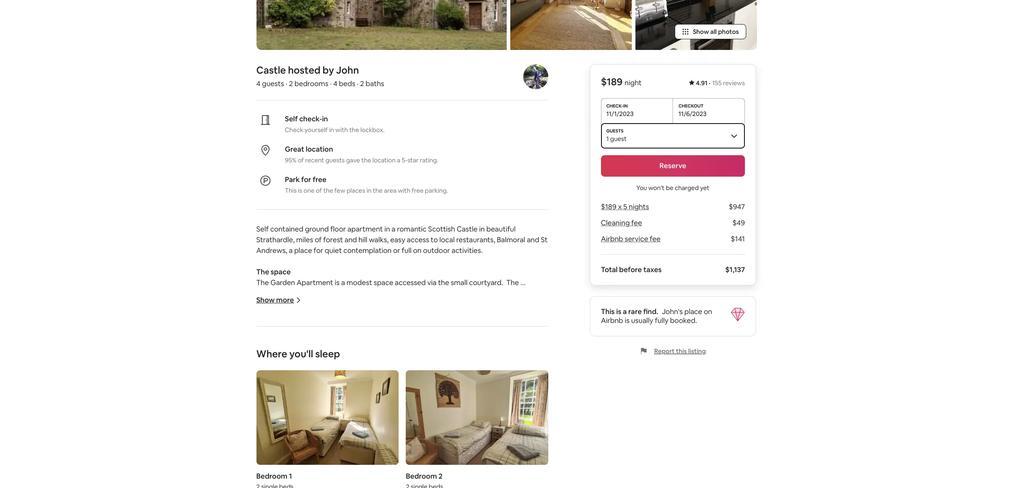 Task type: describe. For each thing, give the bounding box(es) containing it.
utility
[[421, 300, 439, 309]]

the up owners.
[[308, 332, 319, 341]]

the majority of the gardens are available to visitors, with the front of the castle being reserved for the owners. there is also half a mile of fishing for guests to use, although they will be required to bring their own fishing tackle.
[[256, 332, 535, 363]]

is inside the majority of the gardens are available to visitors, with the front of the castle being reserved for the owners. there is also half a mile of fishing for guests to use, although they will be required to bring their own fishing tackle.
[[359, 343, 364, 352]]

proceed
[[486, 407, 513, 417]]

on inside self contained ground floor apartment in a romantic scottish castle in beautiful strathardle, miles of forest and hill walks, easy access to local restaurants, balmoral and st andrews, a place for quiet contemplation or full on outdoor activities.
[[413, 246, 422, 256]]

by john
[[323, 64, 359, 76]]

scottish
[[428, 225, 455, 234]]

reserve
[[660, 161, 687, 171]]

in up the yourself
[[322, 114, 328, 124]]

bedroom for bedroom 1
[[256, 473, 287, 482]]

with inside self check-in check yourself in with the lockbox.
[[335, 126, 348, 134]]

local
[[439, 236, 455, 245]]

show more
[[256, 296, 294, 305]]

show for show all photos
[[693, 28, 709, 36]]

remaining
[[401, 418, 433, 427]]

1 horizontal spatial space
[[374, 278, 393, 288]]

of up tackle.
[[414, 343, 421, 352]]

3 · from the left
[[357, 79, 359, 88]]

a up 'stone'
[[328, 386, 331, 395]]

a up kitchen/living
[[341, 278, 345, 288]]

nights
[[629, 202, 649, 212]]

4 · from the left
[[709, 79, 711, 87]]

their
[[352, 354, 367, 363]]

houses
[[458, 418, 482, 427]]

4.91
[[696, 79, 708, 87]]

garden
[[270, 278, 295, 288]]

of inside self contained ground floor apartment in a romantic scottish castle in beautiful strathardle, miles of forest and hill walks, easy access to local restaurants, balmoral and st andrews, a place for quiet contemplation or full on outdoor activities.
[[315, 236, 322, 245]]

tackle.
[[407, 354, 429, 363]]

guest
[[611, 135, 627, 143]]

guests inside the castle hosted by john 4 guests · 2 bedrooms · 4 beds · 2 baths
[[262, 79, 284, 88]]

of right front
[[472, 332, 479, 341]]

outdoor
[[423, 246, 450, 256]]

0 vertical spatial space
[[271, 268, 291, 277]]

miles inside directions located a few miles from bridge of cally on the a924, arriving guests should look out for a set of stone gate pillars with sleeping dogs on top and a gatehouse that signals the blackcraig castle entrance road. following this they should proceed down the tree-lined driveway and over one of the few remaining bridge houses in scotland. access to the apartments is the second turn on the left after crossing the bridge house.
[[347, 386, 364, 395]]

of up sleeping
[[406, 386, 413, 395]]

for inside self contained ground floor apartment in a romantic scottish castle in beautiful strathardle, miles of forest and hill walks, easy access to local restaurants, balmoral and st andrews, a place for quiet contemplation or full on outdoor activities.
[[314, 246, 323, 256]]

bedrooms
[[294, 79, 328, 88]]

2 4 from the left
[[333, 79, 337, 88]]

over
[[335, 418, 350, 427]]

a left "set"
[[296, 396, 300, 406]]

total before taxes
[[601, 265, 662, 275]]

the up the use,
[[481, 332, 492, 341]]

5
[[624, 202, 628, 212]]

the up access
[[535, 407, 546, 417]]

two
[[378, 289, 391, 299]]

for inside directions located a few miles from bridge of cally on the a924, arriving guests should look out for a set of stone gate pillars with sleeping dogs on top and a gatehouse that signals the blackcraig castle entrance road. following this they should proceed down the tree-lined driveway and over one of the few remaining bridge houses in scotland. access to the apartments is the second turn on the left after crossing the bridge house.
[[285, 396, 294, 406]]

baths
[[366, 79, 384, 88]]

1 vertical spatial has
[[299, 300, 310, 309]]

0 vertical spatial be
[[666, 184, 674, 192]]

modest
[[347, 278, 372, 288]]

bright spacious living room image
[[510, 0, 632, 50]]

of down "entrance"
[[365, 418, 372, 427]]

bedroom 1 button
[[256, 371, 399, 489]]

2 inside button
[[439, 473, 443, 482]]

signals
[[256, 407, 278, 417]]

bridge
[[479, 429, 501, 438]]

place inside "john's place on airbnb is usually fully booked."
[[685, 308, 703, 317]]

the inside great location 95% of recent guests gave the location a 5-star rating.
[[361, 156, 371, 164]]

one inside park for free this is one of the few places in the area with free parking.
[[304, 187, 315, 195]]

a down twin on the bottom
[[391, 300, 395, 309]]

to up half in the left of the page
[[391, 332, 398, 341]]

set
[[301, 396, 312, 406]]

they inside directions located a few miles from bridge of cally on the a924, arriving guests should look out for a set of stone gate pillars with sleeping dogs on top and a gatehouse that signals the blackcraig castle entrance road. following this they should proceed down the tree-lined driveway and over one of the few remaining bridge houses in scotland. access to the apartments is the second turn on the left after crossing the bridge house.
[[446, 407, 461, 417]]

1 horizontal spatial 2
[[360, 79, 364, 88]]

airbnb service fee button
[[601, 235, 661, 244]]

directions
[[256, 386, 297, 395]]

second
[[338, 429, 367, 438]]

cleaning fee
[[601, 219, 642, 228]]

usually
[[632, 316, 654, 326]]

beautiful
[[486, 225, 516, 234]]

x
[[618, 202, 622, 212]]

1 vertical spatial free
[[412, 187, 424, 195]]

the up top
[[442, 386, 453, 395]]

a924,
[[455, 386, 474, 395]]

where you'll sleep region
[[253, 348, 552, 489]]

a inside great location 95% of recent guests gave the location a 5-star rating.
[[397, 156, 400, 164]]

castle inside self contained ground floor apartment in a romantic scottish castle in beautiful strathardle, miles of forest and hill walks, easy access to local restaurants, balmoral and st andrews, a place for quiet contemplation or full on outdoor activities.
[[457, 225, 478, 234]]

the up 'lined'
[[280, 407, 291, 417]]

rating.
[[420, 156, 438, 164]]

driveway
[[290, 418, 320, 427]]

taxes
[[644, 265, 662, 275]]

night
[[625, 78, 642, 88]]

stone
[[322, 396, 340, 406]]

the down andrews,
[[256, 268, 269, 277]]

1 vertical spatial few
[[333, 386, 345, 395]]

or
[[393, 246, 400, 256]]

on left top
[[442, 396, 450, 406]]

gave
[[346, 156, 360, 164]]

1 horizontal spatial fee
[[650, 235, 661, 244]]

2 vertical spatial few
[[387, 418, 399, 427]]

contemplation
[[343, 246, 392, 256]]

strathardle,
[[256, 236, 295, 245]]

and down 'two'
[[377, 300, 390, 309]]

total
[[601, 265, 618, 275]]

2 · from the left
[[330, 79, 332, 88]]

photos
[[718, 28, 739, 36]]

1 horizontal spatial fishing
[[423, 343, 445, 352]]

airbnb inside "john's place on airbnb is usually fully booked."
[[601, 316, 624, 326]]

is inside "john's place on airbnb is usually fully booked."
[[625, 316, 630, 326]]

a down strathardle,
[[289, 246, 293, 256]]

castle
[[494, 332, 513, 341]]

be inside the majority of the gardens are available to visitors, with the front of the castle being reserved for the owners. there is also half a mile of fishing for guests to use, although they will be required to bring their own fishing tackle.
[[285, 354, 293, 363]]

report this listing button
[[640, 348, 706, 356]]

fully
[[655, 316, 669, 326]]

hill
[[359, 236, 367, 245]]

star
[[408, 156, 419, 164]]

to left the use,
[[481, 343, 488, 352]]

and left "st"
[[527, 236, 539, 245]]

to down owners.
[[324, 354, 331, 363]]

in up walks,
[[384, 225, 390, 234]]

0 horizontal spatial location
[[306, 145, 333, 154]]

$947
[[729, 202, 745, 212]]

1 vertical spatial should
[[462, 407, 484, 417]]

you'll
[[289, 348, 313, 361]]

a inside the majority of the gardens are available to visitors, with the front of the castle being reserved for the owners. there is also half a mile of fishing for guests to use, although they will be required to bring their own fishing tackle.
[[394, 343, 398, 352]]

available
[[361, 332, 389, 341]]

self for self check-in check yourself in with the lockbox.
[[285, 114, 298, 124]]

full
[[402, 246, 412, 256]]

also
[[365, 343, 378, 352]]

st
[[541, 236, 548, 245]]

show for show more
[[256, 296, 275, 305]]

scotland.
[[491, 418, 522, 427]]

the right 'courtyard.'
[[506, 278, 519, 288]]

in inside directions located a few miles from bridge of cally on the a924, arriving guests should look out for a set of stone gate pillars with sleeping dogs on top and a gatehouse that signals the blackcraig castle entrance road. following this they should proceed down the tree-lined driveway and over one of the few remaining bridge houses in scotland. access to the apartments is the second turn on the left after crossing the bridge house.
[[484, 418, 489, 427]]

the inside 'the space the garden apartment is a modest space accessed via the small courtyard.  the apartment has a kitchen/living room, two twin bedrooms, one with ensuite and a further bathroom. it has its own garden area and a shared utility room.'
[[438, 278, 449, 288]]

check-
[[299, 114, 322, 124]]

there
[[338, 343, 357, 352]]

charged
[[675, 184, 699, 192]]

walks,
[[369, 236, 389, 245]]

95%
[[285, 156, 296, 164]]

gardens
[[320, 332, 347, 341]]

kitchen facilities image
[[635, 0, 757, 50]]

the inside the majority of the gardens are available to visitors, with the front of the castle being reserved for the owners. there is also half a mile of fishing for guests to use, although they will be required to bring their own fishing tackle.
[[256, 332, 269, 341]]

one inside directions located a few miles from bridge of cally on the a924, arriving guests should look out for a set of stone gate pillars with sleeping dogs on top and a gatehouse that signals the blackcraig castle entrance road. following this they should proceed down the tree-lined driveway and over one of the few remaining bridge houses in scotland. access to the apartments is the second turn on the left after crossing the bridge house.
[[351, 418, 364, 427]]

$141
[[731, 235, 745, 244]]

on up the dogs
[[432, 386, 441, 395]]

the left garden
[[256, 278, 269, 288]]

via
[[427, 278, 437, 288]]

a left rare
[[623, 308, 627, 317]]

0 vertical spatial free
[[313, 175, 327, 185]]

ensuite
[[476, 289, 500, 299]]

look
[[256, 396, 270, 406]]

$189 for $189 x 5 nights
[[601, 202, 617, 212]]

gatehouse
[[485, 396, 519, 406]]

mile
[[399, 343, 413, 352]]

bring
[[333, 354, 350, 363]]

report this listing
[[655, 348, 706, 356]]

and down a924,
[[465, 396, 478, 406]]

they inside the majority of the gardens are available to visitors, with the front of the castle being reserved for the owners. there is also half a mile of fishing for guests to use, although they will be required to bring their own fishing tackle.
[[256, 354, 271, 363]]

small
[[451, 278, 468, 288]]

few inside park for free this is one of the few places in the area with free parking.
[[334, 187, 345, 195]]

will
[[273, 354, 283, 363]]

1 4 from the left
[[256, 79, 260, 88]]

in up restaurants,
[[479, 225, 485, 234]]

majority
[[270, 332, 298, 341]]

guests inside great location 95% of recent guests gave the location a 5-star rating.
[[325, 156, 345, 164]]

1 · from the left
[[286, 79, 287, 88]]

with inside 'the space the garden apartment is a modest space accessed via the small courtyard.  the apartment has a kitchen/living room, two twin bedrooms, one with ensuite and a further bathroom. it has its own garden area and a shared utility room.'
[[460, 289, 474, 299]]

a up easy
[[392, 225, 396, 234]]

castle inside the castle hosted by john 4 guests · 2 bedrooms · 4 beds · 2 baths
[[256, 64, 286, 76]]

turn
[[369, 429, 383, 438]]



Task type: locate. For each thing, give the bounding box(es) containing it.
space
[[271, 268, 291, 277], [374, 278, 393, 288]]

area inside 'the space the garden apartment is a modest space accessed via the small courtyard.  the apartment has a kitchen/living room, two twin bedrooms, one with ensuite and a further bathroom. it has its own garden area and a shared utility room.'
[[361, 300, 376, 309]]

1 horizontal spatial 1
[[607, 135, 609, 143]]

the right places
[[373, 187, 383, 195]]

directions located a few miles from bridge of cally on the a924, arriving guests should look out for a set of stone gate pillars with sleeping dogs on top and a gatehouse that signals the blackcraig castle entrance road. following this they should proceed down the tree-lined driveway and over one of the few remaining bridge houses in scotland. access to the apartments is the second turn on the left after crossing the bridge house.
[[256, 386, 548, 438]]

a right half in the left of the page
[[394, 343, 398, 352]]

self contained ground floor apartment in a romantic scottish castle in beautiful strathardle, miles of forest and hill walks, easy access to local restaurants, balmoral and st andrews, a place for quiet contemplation or full on outdoor activities.
[[256, 225, 549, 256]]

1 vertical spatial miles
[[347, 386, 364, 395]]

1 vertical spatial 1
[[289, 473, 292, 482]]

following
[[400, 407, 431, 417]]

1 inside dropdown button
[[607, 135, 609, 143]]

0 horizontal spatial bridge
[[383, 386, 405, 395]]

the left left
[[394, 429, 405, 438]]

0 horizontal spatial own
[[321, 300, 335, 309]]

a down apartment
[[306, 289, 310, 299]]

the down the houses
[[466, 429, 478, 438]]

should up the houses
[[462, 407, 484, 417]]

of down ground
[[315, 236, 322, 245]]

0 horizontal spatial show
[[256, 296, 275, 305]]

is down 'driveway'
[[319, 429, 324, 438]]

of right 95%
[[298, 156, 304, 164]]

0 horizontal spatial one
[[304, 187, 315, 195]]

$189 night
[[601, 76, 642, 88]]

0 vertical spatial one
[[304, 187, 315, 195]]

for inside park for free this is one of the few places in the area with free parking.
[[301, 175, 311, 185]]

before
[[620, 265, 642, 275]]

bridge up sleeping
[[383, 386, 405, 395]]

1 vertical spatial area
[[361, 300, 376, 309]]

access
[[407, 236, 429, 245]]

the left front
[[442, 332, 453, 341]]

miles down ground
[[296, 236, 313, 245]]

should up that
[[525, 386, 547, 395]]

1 horizontal spatial self
[[285, 114, 298, 124]]

1 vertical spatial own
[[369, 354, 383, 363]]

this inside park for free this is one of the few places in the area with free parking.
[[285, 187, 297, 195]]

0 vertical spatial place
[[294, 246, 312, 256]]

0 horizontal spatial fishing
[[384, 354, 406, 363]]

2 horizontal spatial castle
[[457, 225, 478, 234]]

and right ensuite in the bottom of the page
[[501, 289, 514, 299]]

area down room, on the bottom left of the page
[[361, 300, 376, 309]]

guests inside directions located a few miles from bridge of cally on the a924, arriving guests should look out for a set of stone gate pillars with sleeping dogs on top and a gatehouse that signals the blackcraig castle entrance road. following this they should proceed down the tree-lined driveway and over one of the few remaining bridge houses in scotland. access to the apartments is the second turn on the left after crossing the bridge house.
[[501, 386, 523, 395]]

castle up over
[[328, 407, 349, 417]]

contained
[[270, 225, 303, 234]]

guests left the bedrooms
[[262, 79, 284, 88]]

on inside "john's place on airbnb is usually fully booked."
[[704, 308, 713, 317]]

· left the bedrooms
[[286, 79, 287, 88]]

1 horizontal spatial bedroom
[[406, 473, 437, 482]]

11/1/2023
[[607, 110, 634, 118]]

$189
[[601, 76, 623, 88], [601, 202, 617, 212]]

1 horizontal spatial 4
[[333, 79, 337, 88]]

on right turn
[[384, 429, 393, 438]]

0 vertical spatial few
[[334, 187, 345, 195]]

for right out
[[285, 396, 294, 406]]

the left lockbox.
[[349, 126, 359, 134]]

apartment inside self contained ground floor apartment in a romantic scottish castle in beautiful strathardle, miles of forest and hill walks, easy access to local restaurants, balmoral and st andrews, a place for quiet contemplation or full on outdoor activities.
[[348, 225, 383, 234]]

the
[[256, 268, 269, 277], [256, 278, 269, 288], [506, 278, 519, 288], [256, 332, 269, 341]]

in right places
[[367, 187, 372, 195]]

1 $189 from the top
[[601, 76, 623, 88]]

on right 'full'
[[413, 246, 422, 256]]

this is a rare find.
[[601, 308, 659, 317]]

0 vertical spatial area
[[384, 187, 397, 195]]

1 horizontal spatial own
[[369, 354, 383, 363]]

show all photos
[[693, 28, 739, 36]]

0 vertical spatial fee
[[632, 219, 642, 228]]

where
[[256, 348, 287, 361]]

miles inside self contained ground floor apartment in a romantic scottish castle in beautiful strathardle, miles of forest and hill walks, easy access to local restaurants, balmoral and st andrews, a place for quiet contemplation or full on outdoor activities.
[[296, 236, 313, 245]]

is inside 'the space the garden apartment is a modest space accessed via the small courtyard.  the apartment has a kitchen/living room, two twin bedrooms, one with ensuite and a further bathroom. it has its own garden area and a shared utility room.'
[[335, 278, 340, 288]]

airbnb left rare
[[601, 316, 624, 326]]

0 horizontal spatial place
[[294, 246, 312, 256]]

for down majority
[[287, 343, 297, 352]]

is down park
[[298, 187, 302, 195]]

0 vertical spatial self
[[285, 114, 298, 124]]

location left '5-'
[[373, 156, 396, 164]]

2 bedroom from the left
[[406, 473, 437, 482]]

to inside self contained ground floor apartment in a romantic scottish castle in beautiful strathardle, miles of forest and hill walks, easy access to local restaurants, balmoral and st andrews, a place for quiet contemplation or full on outdoor activities.
[[431, 236, 438, 245]]

11/6/2023
[[679, 110, 707, 118]]

bedroom for bedroom 2
[[406, 473, 437, 482]]

learn more about the host, john. image
[[523, 64, 548, 89], [523, 64, 548, 89]]

guests left gave at the left
[[325, 156, 345, 164]]

is inside park for free this is one of the few places in the area with free parking.
[[298, 187, 302, 195]]

has right it
[[299, 300, 310, 309]]

1 vertical spatial airbnb
[[601, 316, 624, 326]]

for down front
[[446, 343, 456, 352]]

and left hill
[[345, 236, 357, 245]]

0 vertical spatial they
[[256, 354, 271, 363]]

activities.
[[452, 246, 483, 256]]

0 vertical spatial bridge
[[383, 386, 405, 395]]

bedroom 2 with ensuite image
[[256, 371, 399, 466], [256, 371, 399, 466]]

0 vertical spatial should
[[525, 386, 547, 395]]

crossing
[[437, 429, 465, 438]]

the up turn
[[374, 418, 385, 427]]

0 horizontal spatial apartment
[[256, 289, 292, 299]]

this left listing
[[676, 348, 687, 356]]

with right visitors,
[[426, 332, 440, 341]]

1 vertical spatial show
[[256, 296, 275, 305]]

of down recent at the top left of the page
[[316, 187, 322, 195]]

to
[[431, 236, 438, 245], [391, 332, 398, 341], [481, 343, 488, 352], [324, 354, 331, 363], [256, 429, 263, 438]]

free left parking.
[[412, 187, 424, 195]]

restaurants,
[[456, 236, 495, 245]]

bedroom 1
[[256, 473, 292, 482]]

the up "required"
[[298, 343, 309, 352]]

are
[[349, 332, 359, 341]]

on right booked.
[[704, 308, 713, 317]]

0 horizontal spatial this
[[432, 407, 444, 417]]

check
[[285, 126, 303, 134]]

self inside self check-in check yourself in with the lockbox.
[[285, 114, 298, 124]]

one up second at bottom
[[351, 418, 364, 427]]

1 inside button
[[289, 473, 292, 482]]

park for free this is one of the few places in the area with free parking.
[[285, 175, 448, 195]]

house.
[[502, 429, 524, 438]]

bedroom 2
[[406, 473, 443, 482]]

fee up service
[[632, 219, 642, 228]]

$189 left x
[[601, 202, 617, 212]]

with inside park for free this is one of the few places in the area with free parking.
[[398, 187, 410, 195]]

1 horizontal spatial area
[[384, 187, 397, 195]]

0 horizontal spatial they
[[256, 354, 271, 363]]

0 vertical spatial own
[[321, 300, 335, 309]]

all
[[710, 28, 717, 36]]

airbnb down cleaning
[[601, 235, 624, 244]]

show left all
[[693, 28, 709, 36]]

road.
[[381, 407, 398, 417]]

1 vertical spatial location
[[373, 156, 396, 164]]

own inside 'the space the garden apartment is a modest space accessed via the small courtyard.  the apartment has a kitchen/living room, two twin bedrooms, one with ensuite and a further bathroom. it has its own garden area and a shared utility room.'
[[321, 300, 335, 309]]

1 vertical spatial they
[[446, 407, 461, 417]]

is left usually
[[625, 316, 630, 326]]

1 vertical spatial $189
[[601, 202, 617, 212]]

1 horizontal spatial castle
[[328, 407, 349, 417]]

with down '5-'
[[398, 187, 410, 195]]

0 horizontal spatial 4
[[256, 79, 260, 88]]

1 vertical spatial fee
[[650, 235, 661, 244]]

2 $189 from the top
[[601, 202, 617, 212]]

2 airbnb from the top
[[601, 316, 624, 326]]

the down over
[[326, 429, 337, 438]]

miles
[[296, 236, 313, 245], [347, 386, 364, 395]]

guests inside the majority of the gardens are available to visitors, with the front of the castle being reserved for the owners. there is also half a mile of fishing for guests to use, although they will be required to bring their own fishing tackle.
[[457, 343, 479, 352]]

one
[[304, 187, 315, 195], [446, 289, 458, 299], [351, 418, 364, 427]]

in up the bridge
[[484, 418, 489, 427]]

one down recent at the top left of the page
[[304, 187, 315, 195]]

1 vertical spatial one
[[446, 289, 458, 299]]

0 horizontal spatial 2
[[289, 79, 293, 88]]

of inside park for free this is one of the few places in the area with free parking.
[[316, 187, 322, 195]]

quiet
[[325, 246, 342, 256]]

half
[[380, 343, 392, 352]]

1 airbnb from the top
[[601, 235, 624, 244]]

should
[[525, 386, 547, 395], [462, 407, 484, 417]]

cleaning fee button
[[601, 219, 642, 228]]

in right the yourself
[[329, 126, 334, 134]]

area right places
[[384, 187, 397, 195]]

own inside the majority of the gardens are available to visitors, with the front of the castle being reserved for the owners. there is also half a mile of fishing for guests to use, although they will be required to bring their own fishing tackle.
[[369, 354, 383, 363]]

and left over
[[321, 418, 334, 427]]

0 horizontal spatial bedroom
[[256, 473, 287, 482]]

reserved
[[256, 343, 285, 352]]

of
[[298, 156, 304, 164], [316, 187, 322, 195], [315, 236, 322, 245], [299, 332, 306, 341], [472, 332, 479, 341], [414, 343, 421, 352], [406, 386, 413, 395], [313, 396, 320, 406], [365, 418, 372, 427]]

bedroom inside bedroom 1 button
[[256, 473, 287, 482]]

more
[[276, 296, 294, 305]]

reviews
[[723, 79, 745, 87]]

own
[[321, 300, 335, 309], [369, 354, 383, 363]]

1 horizontal spatial location
[[373, 156, 396, 164]]

bathroom.
[[256, 300, 291, 309]]

listing
[[689, 348, 706, 356]]

service
[[625, 235, 649, 244]]

bedroom inside bedroom 2 button
[[406, 473, 437, 482]]

0 vertical spatial miles
[[296, 236, 313, 245]]

0 vertical spatial fishing
[[423, 343, 445, 352]]

0 vertical spatial has
[[293, 289, 305, 299]]

1 horizontal spatial place
[[685, 308, 703, 317]]

is inside directions located a few miles from bridge of cally on the a924, arriving guests should look out for a set of stone gate pillars with sleeping dogs on top and a gatehouse that signals the blackcraig castle entrance road. following this they should proceed down the tree-lined driveway and over one of the few remaining bridge houses in scotland. access to the apartments is the second turn on the left after crossing the bridge house.
[[319, 429, 324, 438]]

although
[[504, 343, 534, 352]]

0 vertical spatial apartment
[[348, 225, 383, 234]]

the down tree-
[[265, 429, 276, 438]]

the inside self check-in check yourself in with the lockbox.
[[349, 126, 359, 134]]

0 vertical spatial this
[[285, 187, 297, 195]]

parking.
[[425, 187, 448, 195]]

its
[[311, 300, 319, 309]]

0 vertical spatial location
[[306, 145, 333, 154]]

the up reserved
[[256, 332, 269, 341]]

a left '5-'
[[397, 156, 400, 164]]

1
[[607, 135, 609, 143], [289, 473, 292, 482]]

lockbox.
[[360, 126, 385, 134]]

0 vertical spatial this
[[676, 348, 687, 356]]

self for self contained ground floor apartment in a romantic scottish castle in beautiful strathardle, miles of forest and hill walks, easy access to local restaurants, balmoral and st andrews, a place for quiet contemplation or full on outdoor activities.
[[256, 225, 269, 234]]

one up room.
[[446, 289, 458, 299]]

few up 'stone'
[[333, 386, 345, 395]]

a down the 'arriving'
[[479, 396, 483, 406]]

shared
[[397, 300, 419, 309]]

guests up gatehouse
[[501, 386, 523, 395]]

1 horizontal spatial should
[[525, 386, 547, 395]]

of up you'll
[[299, 332, 306, 341]]

1 vertical spatial apartment
[[256, 289, 292, 299]]

courtyard.
[[469, 278, 503, 288]]

0 horizontal spatial should
[[462, 407, 484, 417]]

· right beds
[[357, 79, 359, 88]]

0 horizontal spatial space
[[271, 268, 291, 277]]

to up outdoor
[[431, 236, 438, 245]]

0 horizontal spatial be
[[285, 354, 293, 363]]

tree-
[[256, 418, 273, 427]]

use,
[[490, 343, 503, 352]]

area inside park for free this is one of the few places in the area with free parking.
[[384, 187, 397, 195]]

1 horizontal spatial this
[[601, 308, 615, 317]]

1 horizontal spatial they
[[446, 407, 461, 417]]

1 horizontal spatial miles
[[347, 386, 364, 395]]

where you'll sleep
[[256, 348, 340, 361]]

the
[[349, 126, 359, 134], [361, 156, 371, 164], [323, 187, 333, 195], [373, 187, 383, 195], [438, 278, 449, 288], [308, 332, 319, 341], [442, 332, 453, 341], [481, 332, 492, 341], [298, 343, 309, 352], [442, 386, 453, 395], [280, 407, 291, 417], [535, 407, 546, 417], [374, 418, 385, 427], [265, 429, 276, 438], [326, 429, 337, 438], [394, 429, 405, 438], [466, 429, 478, 438]]

2 vertical spatial castle
[[328, 407, 349, 417]]

few left places
[[334, 187, 345, 195]]

the right via
[[438, 278, 449, 288]]

$1,137
[[726, 265, 745, 275]]

0 horizontal spatial free
[[313, 175, 327, 185]]

apartment inside 'the space the garden apartment is a modest space accessed via the small courtyard.  the apartment has a kitchen/living room, two twin bedrooms, one with ensuite and a further bathroom. it has its own garden area and a shared utility room.'
[[256, 289, 292, 299]]

0 horizontal spatial castle
[[256, 64, 286, 76]]

yet
[[700, 184, 710, 192]]

with right the yourself
[[335, 126, 348, 134]]

1 horizontal spatial this
[[676, 348, 687, 356]]

left
[[407, 429, 418, 438]]

5-
[[402, 156, 408, 164]]

space up 'two'
[[374, 278, 393, 288]]

1 horizontal spatial bridge
[[435, 418, 456, 427]]

apartments
[[278, 429, 318, 438]]

0 vertical spatial $189
[[601, 76, 623, 88]]

blackcraig castle image
[[256, 0, 507, 50]]

the left places
[[323, 187, 333, 195]]

$189 left night
[[601, 76, 623, 88]]

this down park
[[285, 187, 297, 195]]

they down top
[[446, 407, 461, 417]]

one inside 'the space the garden apartment is a modest space accessed via the small courtyard.  the apartment has a kitchen/living room, two twin bedrooms, one with ensuite and a further bathroom. it has its own garden area and a shared utility room.'
[[446, 289, 458, 299]]

2 horizontal spatial 2
[[439, 473, 443, 482]]

castle
[[256, 64, 286, 76], [457, 225, 478, 234], [328, 407, 349, 417]]

4.91 · 155 reviews
[[696, 79, 745, 87]]

1 bedroom from the left
[[256, 473, 287, 482]]

that
[[521, 396, 535, 406]]

1 vertical spatial bridge
[[435, 418, 456, 427]]

room.
[[441, 300, 460, 309]]

is up kitchen/living
[[335, 278, 340, 288]]

guests down front
[[457, 343, 479, 352]]

1 vertical spatial castle
[[457, 225, 478, 234]]

1 vertical spatial space
[[374, 278, 393, 288]]

0 vertical spatial show
[[693, 28, 709, 36]]

show inside button
[[693, 28, 709, 36]]

after
[[420, 429, 436, 438]]

1 horizontal spatial be
[[666, 184, 674, 192]]

1 vertical spatial self
[[256, 225, 269, 234]]

1 vertical spatial be
[[285, 354, 293, 363]]

0 horizontal spatial this
[[285, 187, 297, 195]]

self check-in check yourself in with the lockbox.
[[285, 114, 385, 134]]

1 down apartments
[[289, 473, 292, 482]]

1 horizontal spatial show
[[693, 28, 709, 36]]

with inside the majority of the gardens are available to visitors, with the front of the castle being reserved for the owners. there is also half a mile of fishing for guests to use, although they will be required to bring their own fishing tackle.
[[426, 332, 440, 341]]

bedroom 2 button
[[406, 371, 548, 489]]

a left further
[[515, 289, 519, 299]]

1 horizontal spatial one
[[351, 418, 364, 427]]

with inside directions located a few miles from bridge of cally on the a924, arriving guests should look out for a set of stone gate pillars with sleeping dogs on top and a gatehouse that signals the blackcraig castle entrance road. following this they should proceed down the tree-lined driveway and over one of the few remaining bridge houses in scotland. access to the apartments is the second turn on the left after crossing the bridge house.
[[379, 396, 393, 406]]

0 vertical spatial 1
[[607, 135, 609, 143]]

0 horizontal spatial fee
[[632, 219, 642, 228]]

find.
[[644, 308, 659, 317]]

sleeping
[[395, 396, 422, 406]]

bedroom 1 image
[[406, 371, 548, 466], [406, 371, 548, 466]]

kitchen/living
[[312, 289, 356, 299]]

room,
[[357, 289, 377, 299]]

1 horizontal spatial free
[[412, 187, 424, 195]]

to down tree-
[[256, 429, 263, 438]]

show left more
[[256, 296, 275, 305]]

twin
[[393, 289, 407, 299]]

2 horizontal spatial one
[[446, 289, 458, 299]]

place right the john's at the right bottom
[[685, 308, 703, 317]]

own down kitchen/living
[[321, 300, 335, 309]]

0 vertical spatial airbnb
[[601, 235, 624, 244]]

required
[[295, 354, 323, 363]]

0 horizontal spatial area
[[361, 300, 376, 309]]

romantic
[[397, 225, 427, 234]]

with down small
[[460, 289, 474, 299]]

place inside self contained ground floor apartment in a romantic scottish castle in beautiful strathardle, miles of forest and hill walks, easy access to local restaurants, balmoral and st andrews, a place for quiet contemplation or full on outdoor activities.
[[294, 246, 312, 256]]

has up it
[[293, 289, 305, 299]]

1 left guest
[[607, 135, 609, 143]]

1 vertical spatial this
[[601, 308, 615, 317]]

of right "set"
[[313, 396, 320, 406]]

in inside park for free this is one of the few places in the area with free parking.
[[367, 187, 372, 195]]

castle inside directions located a few miles from bridge of cally on the a924, arriving guests should look out for a set of stone gate pillars with sleeping dogs on top and a gatehouse that signals the blackcraig castle entrance road. following this they should proceed down the tree-lined driveway and over one of the few remaining bridge houses in scotland. access to the apartments is the second turn on the left after crossing the bridge house.
[[328, 407, 349, 417]]

0 horizontal spatial 1
[[289, 473, 292, 482]]

for left quiet at the bottom of page
[[314, 246, 323, 256]]

of inside great location 95% of recent guests gave the location a 5-star rating.
[[298, 156, 304, 164]]

airbnb service fee
[[601, 235, 661, 244]]

this inside directions located a few miles from bridge of cally on the a924, arriving guests should look out for a set of stone gate pillars with sleeping dogs on top and a gatehouse that signals the blackcraig castle entrance road. following this they should proceed down the tree-lined driveway and over one of the few remaining bridge houses in scotland. access to the apartments is the second turn on the left after crossing the bridge house.
[[432, 407, 444, 417]]

$49
[[733, 219, 745, 228]]

arriving
[[475, 386, 500, 395]]

1 vertical spatial place
[[685, 308, 703, 317]]

$189 for $189 night
[[601, 76, 623, 88]]

· left 155 at the top of page
[[709, 79, 711, 87]]

it
[[292, 300, 297, 309]]

0 vertical spatial castle
[[256, 64, 286, 76]]

1 horizontal spatial apartment
[[348, 225, 383, 234]]

has
[[293, 289, 305, 299], [299, 300, 310, 309]]

castle hosted by john 4 guests · 2 bedrooms · 4 beds · 2 baths
[[256, 64, 384, 88]]

balmoral
[[497, 236, 525, 245]]

self inside self contained ground floor apartment in a romantic scottish castle in beautiful strathardle, miles of forest and hill walks, easy access to local restaurants, balmoral and st andrews, a place for quiet contemplation or full on outdoor activities.
[[256, 225, 269, 234]]

2 vertical spatial one
[[351, 418, 364, 427]]

ground
[[305, 225, 329, 234]]

1 vertical spatial fishing
[[384, 354, 406, 363]]

won't
[[649, 184, 665, 192]]

is left rare
[[617, 308, 622, 317]]

1 vertical spatial this
[[432, 407, 444, 417]]

area
[[384, 187, 397, 195], [361, 300, 376, 309]]

to inside directions located a few miles from bridge of cally on the a924, arriving guests should look out for a set of stone gate pillars with sleeping dogs on top and a gatehouse that signals the blackcraig castle entrance road. following this they should proceed down the tree-lined driveway and over one of the few remaining bridge houses in scotland. access to the apartments is the second turn on the left after crossing the bridge house.
[[256, 429, 263, 438]]



Task type: vqa. For each thing, say whether or not it's contained in the screenshot.
front
yes



